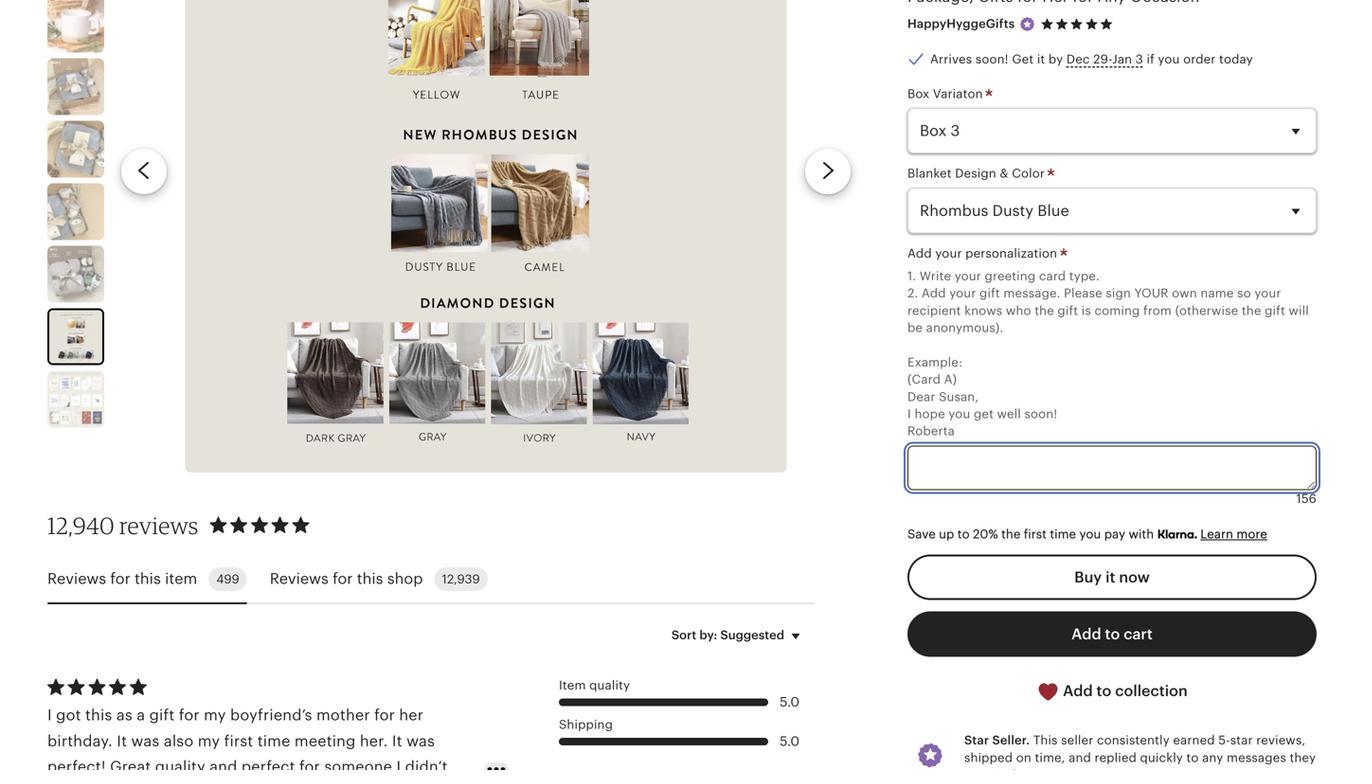 Task type: describe. For each thing, give the bounding box(es) containing it.
any
[[1202, 751, 1223, 765]]

to inside save up to 20% the first time you pay with klarna. learn more
[[958, 527, 970, 541]]

to inside this seller consistently earned 5-star reviews, shipped on time, and replied quickly to any messages they received.
[[1187, 751, 1199, 765]]

2 was from the left
[[406, 733, 435, 750]]

5-
[[1218, 733, 1230, 748]]

seller
[[1061, 733, 1094, 748]]

type.
[[1069, 269, 1100, 283]]

klarna.
[[1157, 527, 1197, 542]]

classy gift basket for women cozy gift box with blanket image 4 image
[[47, 58, 104, 115]]

order
[[1183, 52, 1216, 67]]

perfect!
[[47, 758, 106, 770]]

her.
[[360, 733, 388, 750]]

20%
[[973, 527, 998, 541]]

star
[[964, 733, 989, 748]]

0 vertical spatial my
[[204, 707, 226, 724]]

with
[[1129, 527, 1154, 541]]

suggested
[[720, 628, 784, 642]]

and inside this seller consistently earned 5-star reviews, shipped on time, and replied quickly to any messages they received.
[[1069, 751, 1091, 765]]

recipient
[[907, 303, 961, 318]]

great
[[110, 758, 151, 770]]

5.0 for item quality
[[780, 695, 800, 710]]

1 was from the left
[[131, 733, 160, 750]]

for up also
[[179, 707, 200, 724]]

i inside example: (card a) dear susan, i hope you get well soon! roberta
[[907, 407, 911, 421]]

gift left is
[[1058, 303, 1078, 318]]

card
[[1039, 269, 1066, 283]]

learn
[[1200, 527, 1233, 541]]

please
[[1064, 286, 1102, 300]]

29-
[[1093, 52, 1112, 67]]

Add your personalization text field
[[907, 446, 1317, 490]]

add to collection button
[[907, 668, 1317, 715]]

(otherwise
[[1175, 303, 1238, 318]]

time inside i got this as a gift for my boyfriend's mother for her birthday. it was also my first time meeting her. it was perfect! great quality and perfect for someone i didn
[[257, 733, 290, 750]]

your right so
[[1255, 286, 1281, 300]]

personalization
[[965, 246, 1057, 260]]

you for klarna.
[[1079, 527, 1101, 541]]

mother
[[316, 707, 370, 724]]

well
[[997, 407, 1021, 421]]

own
[[1172, 286, 1197, 300]]

shop
[[387, 570, 423, 587]]

her
[[399, 707, 424, 724]]

1.
[[907, 269, 916, 283]]

this for as
[[85, 707, 112, 724]]

0 vertical spatial you
[[1158, 52, 1180, 67]]

coming
[[1095, 303, 1140, 318]]

a
[[137, 707, 145, 724]]

first inside i got this as a gift for my boyfriend's mother for her birthday. it was also my first time meeting her. it was perfect! great quality and perfect for someone i didn
[[224, 733, 253, 750]]

box variaton
[[907, 87, 986, 101]]

blanket
[[907, 166, 952, 181]]

example:
[[907, 355, 962, 369]]

classy gift basket for women cozy gift box with blanket image 9 image
[[47, 371, 104, 428]]

add for add your personalization
[[907, 246, 932, 260]]

1. write your greeting card type. 2. add your gift message. please sign your own name so your recipient knows who the gift is coming from (otherwise the gift will be anonymous).
[[907, 269, 1309, 335]]

design
[[955, 166, 996, 181]]

time,
[[1035, 751, 1065, 765]]

add for add to collection
[[1063, 682, 1093, 699]]

reviews for this shop
[[270, 570, 423, 587]]

0 horizontal spatial classy gift basket for women cozy gift box with blanket image 8 image
[[49, 310, 102, 363]]

item
[[165, 570, 197, 587]]

first inside save up to 20% the first time you pay with klarna. learn more
[[1024, 527, 1047, 541]]

reviews
[[119, 511, 198, 539]]

classy gift basket for women cozy gift box with blanket image 6 image
[[47, 183, 104, 240]]

will
[[1289, 303, 1309, 318]]

your
[[1134, 286, 1169, 300]]

classy gift basket for women cozy gift box with blanket image 3 image
[[47, 0, 104, 53]]

earned
[[1173, 733, 1215, 748]]

1 horizontal spatial classy gift basket for women cozy gift box with blanket image 8 image
[[185, 0, 787, 472]]

this for shop
[[357, 570, 383, 587]]

seller.
[[992, 733, 1030, 748]]

box
[[907, 87, 930, 101]]

received.
[[964, 768, 1020, 770]]

write
[[920, 269, 951, 283]]

item
[[559, 678, 586, 692]]

gift left will
[[1265, 303, 1285, 318]]

from
[[1143, 303, 1172, 318]]

soon! get
[[976, 52, 1034, 67]]

499
[[216, 572, 239, 586]]

sort by: suggested button
[[657, 616, 821, 655]]

the inside save up to 20% the first time you pay with klarna. learn more
[[1001, 527, 1021, 541]]

arrives
[[930, 52, 972, 67]]

get
[[974, 407, 994, 421]]

roberta
[[907, 424, 955, 438]]

12,940
[[47, 511, 114, 539]]

a)
[[944, 372, 957, 387]]

if
[[1147, 52, 1155, 67]]

got
[[56, 707, 81, 724]]

meeting
[[295, 733, 356, 750]]

they
[[1290, 751, 1316, 765]]

add your personalization
[[907, 246, 1061, 260]]

today
[[1219, 52, 1253, 67]]

add to cart
[[1071, 626, 1153, 643]]

this for item
[[135, 570, 161, 587]]

on
[[1016, 751, 1031, 765]]

collection
[[1115, 682, 1188, 699]]

variaton
[[933, 87, 983, 101]]

1 horizontal spatial the
[[1035, 303, 1054, 318]]



Task type: locate. For each thing, give the bounding box(es) containing it.
the down so
[[1242, 303, 1261, 318]]

1 vertical spatial quality
[[155, 758, 205, 770]]

happyhyggegifts
[[907, 17, 1015, 31]]

my left boyfriend's
[[204, 707, 226, 724]]

cart
[[1124, 626, 1153, 643]]

gift
[[980, 286, 1000, 300], [1058, 303, 1078, 318], [1265, 303, 1285, 318], [149, 707, 175, 724]]

the down message.
[[1035, 303, 1054, 318]]

3
[[1136, 52, 1143, 67]]

blanket design & color
[[907, 166, 1048, 181]]

greeting
[[985, 269, 1036, 283]]

time inside save up to 20% the first time you pay with klarna. learn more
[[1050, 527, 1076, 541]]

add up 1. on the right top of page
[[907, 246, 932, 260]]

1 5.0 from the top
[[780, 695, 800, 710]]

add for add to cart
[[1071, 626, 1101, 643]]

it right buy
[[1106, 569, 1115, 586]]

0 horizontal spatial quality
[[155, 758, 205, 770]]

2.
[[907, 286, 918, 300]]

and inside i got this as a gift for my boyfriend's mother for her birthday. it was also my first time meeting her. it was perfect! great quality and perfect for someone i didn
[[210, 758, 237, 770]]

add to cart button
[[907, 611, 1317, 657]]

tab list
[[47, 556, 815, 604]]

1 horizontal spatial quality
[[589, 678, 630, 692]]

soon!
[[1024, 407, 1057, 421]]

shipping
[[559, 717, 613, 732]]

0 vertical spatial first
[[1024, 527, 1047, 541]]

pay
[[1104, 527, 1125, 541]]

by:
[[699, 628, 717, 642]]

1 vertical spatial my
[[198, 733, 220, 750]]

it left by
[[1037, 52, 1045, 67]]

0 vertical spatial time
[[1050, 527, 1076, 541]]

boyfriend's
[[230, 707, 312, 724]]

1 vertical spatial first
[[224, 733, 253, 750]]

first up "perfect"
[[224, 733, 253, 750]]

2 vertical spatial i
[[396, 758, 401, 770]]

anonymous).
[[926, 321, 1004, 335]]

0 horizontal spatial time
[[257, 733, 290, 750]]

knows
[[964, 303, 1003, 318]]

add up seller
[[1063, 682, 1093, 699]]

12,939
[[442, 572, 480, 586]]

i left got
[[47, 707, 52, 724]]

1 horizontal spatial and
[[1069, 751, 1091, 765]]

arrives soon! get it by dec 29-jan 3 if you order today
[[930, 52, 1253, 67]]

now
[[1119, 569, 1150, 586]]

first
[[1024, 527, 1047, 541], [224, 733, 253, 750]]

also
[[164, 733, 194, 750]]

2 it from the left
[[392, 733, 402, 750]]

0 horizontal spatial i
[[47, 707, 52, 724]]

and down seller
[[1069, 751, 1091, 765]]

reviews down 12,940 at the bottom left of page
[[47, 570, 106, 587]]

(card
[[907, 372, 941, 387]]

color
[[1012, 166, 1045, 181]]

perfect
[[241, 758, 295, 770]]

1 vertical spatial you
[[949, 407, 970, 421]]

156
[[1296, 492, 1317, 506]]

1 it from the left
[[117, 733, 127, 750]]

2 5.0 from the top
[[780, 734, 800, 749]]

by
[[1049, 52, 1063, 67]]

0 horizontal spatial it
[[1037, 52, 1045, 67]]

0 horizontal spatial first
[[224, 733, 253, 750]]

i right someone
[[396, 758, 401, 770]]

you for soon!
[[949, 407, 970, 421]]

1 horizontal spatial time
[[1050, 527, 1076, 541]]

you inside example: (card a) dear susan, i hope you get well soon! roberta
[[949, 407, 970, 421]]

gift right 'a'
[[149, 707, 175, 724]]

1 vertical spatial it
[[1106, 569, 1115, 586]]

to left cart
[[1105, 626, 1120, 643]]

message.
[[1004, 286, 1061, 300]]

buy it now
[[1074, 569, 1150, 586]]

1 horizontal spatial was
[[406, 733, 435, 750]]

0 vertical spatial it
[[1037, 52, 1045, 67]]

name
[[1201, 286, 1234, 300]]

be
[[907, 321, 923, 335]]

for down 12,940 reviews
[[110, 570, 131, 587]]

0 horizontal spatial was
[[131, 733, 160, 750]]

your
[[935, 246, 962, 260], [955, 269, 981, 283], [949, 286, 976, 300], [1255, 286, 1281, 300]]

you inside save up to 20% the first time you pay with klarna. learn more
[[1079, 527, 1101, 541]]

quality down also
[[155, 758, 205, 770]]

hope
[[915, 407, 945, 421]]

time up buy
[[1050, 527, 1076, 541]]

replied
[[1095, 751, 1137, 765]]

1 vertical spatial time
[[257, 733, 290, 750]]

you down susan,
[[949, 407, 970, 421]]

was down the "her"
[[406, 733, 435, 750]]

2 reviews from the left
[[270, 570, 329, 587]]

1 reviews from the left
[[47, 570, 106, 587]]

up
[[939, 527, 954, 541]]

it inside buy it now button
[[1106, 569, 1115, 586]]

5.0 for shipping
[[780, 734, 800, 749]]

quality right "item"
[[589, 678, 630, 692]]

shipped
[[964, 751, 1013, 765]]

this inside i got this as a gift for my boyfriend's mother for her birthday. it was also my first time meeting her. it was perfect! great quality and perfect for someone i didn
[[85, 707, 112, 724]]

classy gift basket for women cozy gift box with blanket image 7 image
[[47, 246, 104, 303]]

as
[[116, 707, 132, 724]]

who
[[1006, 303, 1031, 318]]

classy gift basket for women cozy gift box with blanket image 5 image
[[47, 121, 104, 178]]

this left shop
[[357, 570, 383, 587]]

more
[[1237, 527, 1267, 541]]

reviews right the 499
[[270, 570, 329, 587]]

this
[[1033, 733, 1058, 748]]

0 horizontal spatial reviews
[[47, 570, 106, 587]]

1 horizontal spatial it
[[1106, 569, 1115, 586]]

someone
[[324, 758, 392, 770]]

this seller consistently earned 5-star reviews, shipped on time, and replied quickly to any messages they received.
[[964, 733, 1316, 770]]

2 horizontal spatial you
[[1158, 52, 1180, 67]]

0 horizontal spatial it
[[117, 733, 127, 750]]

tab list containing reviews for this item
[[47, 556, 815, 604]]

the right 20%
[[1001, 527, 1021, 541]]

1 vertical spatial i
[[47, 707, 52, 724]]

to right the up
[[958, 527, 970, 541]]

add left cart
[[1071, 626, 1101, 643]]

i
[[907, 407, 911, 421], [47, 707, 52, 724], [396, 758, 401, 770]]

dec
[[1067, 52, 1090, 67]]

1 horizontal spatial this
[[135, 570, 161, 587]]

&
[[1000, 166, 1009, 181]]

star seller.
[[964, 733, 1030, 748]]

the
[[1035, 303, 1054, 318], [1242, 303, 1261, 318], [1001, 527, 1021, 541]]

0 horizontal spatial the
[[1001, 527, 1021, 541]]

save
[[907, 527, 936, 541]]

so
[[1237, 286, 1251, 300]]

quality
[[589, 678, 630, 692], [155, 758, 205, 770]]

for left the "her"
[[374, 707, 395, 724]]

you
[[1158, 52, 1180, 67], [949, 407, 970, 421], [1079, 527, 1101, 541]]

for down meeting
[[299, 758, 320, 770]]

reviews for reviews for this item
[[47, 570, 106, 587]]

add up recipient
[[922, 286, 946, 300]]

time up "perfect"
[[257, 733, 290, 750]]

for
[[110, 570, 131, 587], [333, 570, 353, 587], [179, 707, 200, 724], [374, 707, 395, 724], [299, 758, 320, 770]]

2 horizontal spatial i
[[907, 407, 911, 421]]

0 horizontal spatial and
[[210, 758, 237, 770]]

you left pay
[[1079, 527, 1101, 541]]

your up 'knows'
[[949, 286, 976, 300]]

0 vertical spatial 5.0
[[780, 695, 800, 710]]

was down 'a'
[[131, 733, 160, 750]]

star
[[1230, 733, 1253, 748]]

classy gift basket for women cozy gift box with blanket image 8 image
[[185, 0, 787, 472], [49, 310, 102, 363]]

12,940 reviews
[[47, 511, 198, 539]]

it
[[1037, 52, 1045, 67], [1106, 569, 1115, 586]]

it right her.
[[392, 733, 402, 750]]

1 horizontal spatial i
[[396, 758, 401, 770]]

2 horizontal spatial the
[[1242, 303, 1261, 318]]

reviews for this item
[[47, 570, 197, 587]]

0 vertical spatial quality
[[589, 678, 630, 692]]

star_seller image
[[1019, 16, 1036, 33]]

this left "as"
[[85, 707, 112, 724]]

your down add your personalization
[[955, 269, 981, 283]]

your up write
[[935, 246, 962, 260]]

2 vertical spatial you
[[1079, 527, 1101, 541]]

quality inside i got this as a gift for my boyfriend's mother for her birthday. it was also my first time meeting her. it was perfect! great quality and perfect for someone i didn
[[155, 758, 205, 770]]

2 horizontal spatial this
[[357, 570, 383, 587]]

birthday.
[[47, 733, 113, 750]]

reviews for reviews for this shop
[[270, 570, 329, 587]]

save up to 20% the first time you pay with klarna. learn more
[[907, 527, 1267, 542]]

sort
[[671, 628, 696, 642]]

dear
[[907, 390, 935, 404]]

learn more button
[[1200, 527, 1267, 541]]

1 horizontal spatial first
[[1024, 527, 1047, 541]]

0 vertical spatial i
[[907, 407, 911, 421]]

for left shop
[[333, 570, 353, 587]]

first right 20%
[[1024, 527, 1047, 541]]

1 vertical spatial 5.0
[[780, 734, 800, 749]]

to left the collection
[[1097, 682, 1111, 699]]

i left hope
[[907, 407, 911, 421]]

gift up 'knows'
[[980, 286, 1000, 300]]

and
[[1069, 751, 1091, 765], [210, 758, 237, 770]]

1 horizontal spatial reviews
[[270, 570, 329, 587]]

jan
[[1112, 52, 1132, 67]]

to down 'earned'
[[1187, 751, 1199, 765]]

my right also
[[198, 733, 220, 750]]

quickly
[[1140, 751, 1183, 765]]

1 horizontal spatial it
[[392, 733, 402, 750]]

gift inside i got this as a gift for my boyfriend's mother for her birthday. it was also my first time meeting her. it was perfect! great quality and perfect for someone i didn
[[149, 707, 175, 724]]

sign
[[1106, 286, 1131, 300]]

add inside 1. write your greeting card type. 2. add your gift message. please sign your own name so your recipient knows who the gift is coming from (otherwise the gift will be anonymous).
[[922, 286, 946, 300]]

1 horizontal spatial you
[[1079, 527, 1101, 541]]

this left item
[[135, 570, 161, 587]]

you right if
[[1158, 52, 1180, 67]]

and left "perfect"
[[210, 758, 237, 770]]

i got this as a gift for my boyfriend's mother for her birthday. it was also my first time meeting her. it was perfect! great quality and perfect for someone i didn
[[47, 707, 448, 770]]

it up great
[[117, 733, 127, 750]]

0 horizontal spatial this
[[85, 707, 112, 724]]

0 horizontal spatial you
[[949, 407, 970, 421]]



Task type: vqa. For each thing, say whether or not it's contained in the screenshot.
Klarna.'s you
yes



